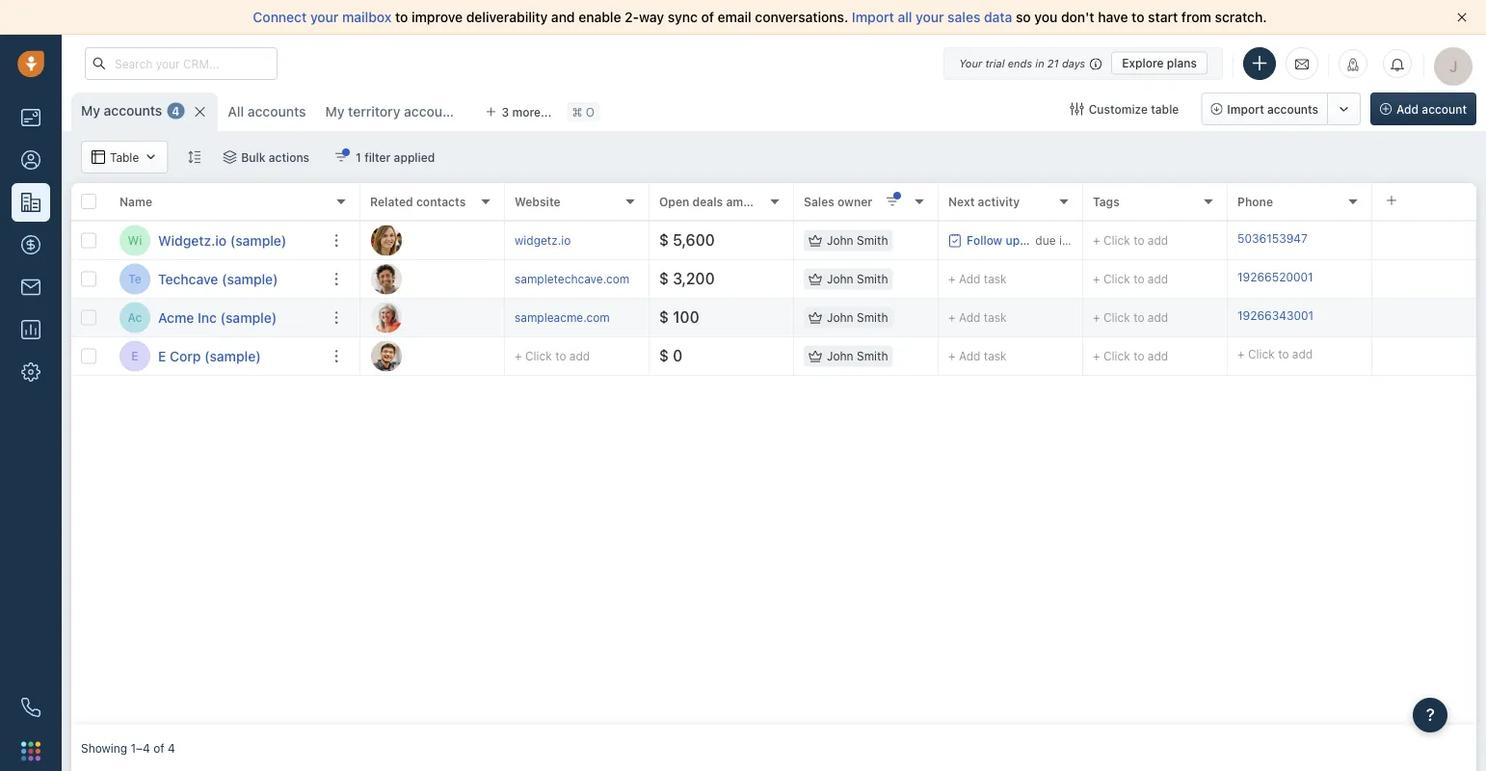 Task type: locate. For each thing, give the bounding box(es) containing it.
3 john from the top
[[827, 311, 854, 324]]

j image
[[371, 225, 402, 256], [371, 341, 402, 372]]

deals
[[693, 195, 723, 208]]

2 vertical spatial + add task
[[948, 349, 1007, 363]]

task for $ 100
[[984, 311, 1007, 324]]

0 horizontal spatial your
[[310, 9, 339, 25]]

1 horizontal spatial of
[[701, 9, 714, 25]]

accounts up applied
[[404, 104, 462, 120]]

days right 21 at the top of page
[[1062, 57, 1085, 69]]

email
[[718, 9, 752, 25]]

in left 21 at the top of page
[[1035, 57, 1044, 69]]

accounts inside button
[[1267, 102, 1318, 116]]

1 horizontal spatial import
[[1227, 102, 1264, 116]]

ac
[[128, 311, 142, 324]]

3 task from the top
[[984, 349, 1007, 363]]

phone element
[[12, 688, 50, 727]]

smith for 5,600
[[857, 234, 888, 247]]

add for 0
[[1148, 349, 1168, 363]]

inc
[[198, 309, 217, 325]]

container_wx8msf4aqz5i3rn1 image inside bulk actions button
[[223, 150, 236, 164]]

trial
[[985, 57, 1005, 69]]

0 horizontal spatial import
[[852, 9, 894, 25]]

widgetz.io (sample)
[[158, 232, 287, 248]]

accounts right all
[[248, 104, 306, 120]]

1 horizontal spatial your
[[916, 9, 944, 25]]

⌘ o
[[572, 105, 595, 118]]

2 row group from the left
[[360, 222, 1477, 376]]

all accounts button
[[218, 93, 316, 131], [228, 104, 306, 120]]

0 vertical spatial import
[[852, 9, 894, 25]]

j image down l icon
[[371, 341, 402, 372]]

$ for $ 100
[[659, 308, 669, 326]]

4 right the 1–4 at the bottom of page
[[168, 741, 175, 755]]

(sample) down the 'widgetz.io (sample)' link
[[222, 271, 278, 287]]

19266520001
[[1238, 270, 1313, 284]]

$ left 0
[[659, 347, 669, 365]]

3,200
[[673, 269, 715, 288]]

2 $ from the top
[[659, 269, 669, 288]]

press space to select this row. row containing e corp (sample)
[[71, 337, 360, 376]]

cell for $ 100
[[1372, 299, 1477, 336]]

from
[[1182, 9, 1211, 25]]

your right all
[[916, 9, 944, 25]]

+ add task for $ 100
[[948, 311, 1007, 324]]

$ left 5,600
[[659, 231, 669, 249]]

accounts for import
[[1267, 102, 1318, 116]]

connect
[[253, 9, 307, 25]]

press space to select this row. row containing acme inc (sample)
[[71, 299, 360, 337]]

click for $ 5,600
[[1103, 234, 1130, 247]]

$ left 3,200
[[659, 269, 669, 288]]

row group
[[71, 222, 360, 376], [360, 222, 1477, 376]]

2
[[1072, 234, 1079, 247]]

4 cell from the top
[[1372, 337, 1477, 375]]

in
[[1035, 57, 1044, 69], [1059, 234, 1069, 247]]

conversations.
[[755, 9, 848, 25]]

widgetz.io (sample) link
[[158, 231, 287, 250]]

widgetz.io link
[[515, 234, 571, 247]]

days right 2 at the top of the page
[[1082, 234, 1108, 247]]

press space to select this row. row
[[71, 222, 360, 260], [360, 222, 1477, 260], [71, 260, 360, 299], [360, 260, 1477, 299], [71, 299, 360, 337], [360, 299, 1477, 337], [71, 337, 360, 376], [360, 337, 1477, 376]]

smith for 100
[[857, 311, 888, 324]]

2 john smith from the top
[[827, 272, 888, 286]]

explore plans
[[1122, 56, 1197, 70]]

5036153947
[[1238, 232, 1308, 245]]

customize table
[[1089, 102, 1179, 116]]

explore plans link
[[1111, 52, 1208, 75]]

your left mailbox
[[310, 9, 339, 25]]

(sample) right inc
[[220, 309, 277, 325]]

my up table dropdown button
[[81, 103, 100, 119]]

press space to select this row. row containing $ 3,200
[[360, 260, 1477, 299]]

1 vertical spatial 4
[[168, 741, 175, 755]]

john smith for $ 3,200
[[827, 272, 888, 286]]

next activity
[[948, 195, 1020, 208]]

5036153947 link
[[1238, 230, 1308, 251]]

deliverability
[[466, 9, 548, 25]]

add for 5,600
[[1148, 234, 1168, 247]]

2 john from the top
[[827, 272, 854, 286]]

of right sync
[[701, 9, 714, 25]]

have
[[1098, 9, 1128, 25]]

4 john from the top
[[827, 349, 854, 363]]

ends
[[1008, 57, 1032, 69]]

container_wx8msf4aqz5i3rn1 image down next
[[948, 234, 962, 247]]

task
[[984, 272, 1007, 286], [984, 311, 1007, 324], [984, 349, 1007, 363]]

1 horizontal spatial container_wx8msf4aqz5i3rn1 image
[[335, 150, 348, 164]]

accounts for my
[[104, 103, 162, 119]]

0 vertical spatial of
[[701, 9, 714, 25]]

21
[[1047, 57, 1059, 69]]

container_wx8msf4aqz5i3rn1 image
[[1070, 102, 1084, 116], [92, 150, 105, 164], [223, 150, 236, 164], [809, 234, 822, 247], [809, 272, 822, 286], [809, 311, 822, 324], [809, 349, 822, 363]]

3 cell from the top
[[1372, 299, 1477, 336]]

s image
[[371, 264, 402, 294]]

1 vertical spatial days
[[1082, 234, 1108, 247]]

+ add task for $ 0
[[948, 349, 1007, 363]]

4 $ from the top
[[659, 347, 669, 365]]

add for 3,200
[[1148, 272, 1168, 286]]

smith for 0
[[857, 349, 888, 363]]

acme inc (sample)
[[158, 309, 277, 325]]

1 vertical spatial + add task
[[948, 311, 1007, 324]]

days
[[1062, 57, 1085, 69], [1082, 234, 1108, 247]]

+ add task for $ 3,200
[[948, 272, 1007, 286]]

5,600
[[673, 231, 715, 249]]

e left corp
[[158, 348, 166, 364]]

showing
[[81, 741, 127, 755]]

0 vertical spatial task
[[984, 272, 1007, 286]]

your trial ends in 21 days
[[959, 57, 1085, 69]]

days inside press space to select this row. row
[[1082, 234, 1108, 247]]

0 vertical spatial j image
[[371, 225, 402, 256]]

press space to select this row. row containing $ 5,600
[[360, 222, 1477, 260]]

1 row group from the left
[[71, 222, 360, 376]]

l image
[[371, 302, 402, 333]]

3 $ from the top
[[659, 308, 669, 326]]

press space to select this row. row containing $ 100
[[360, 299, 1477, 337]]

grid containing $ 5,600
[[71, 181, 1477, 725]]

john for 100
[[827, 311, 854, 324]]

related contacts
[[370, 195, 466, 208]]

grid
[[71, 181, 1477, 725]]

j image for $ 5,600
[[371, 225, 402, 256]]

accounts
[[1267, 102, 1318, 116], [104, 103, 162, 119], [248, 104, 306, 120], [404, 104, 462, 120]]

1 john from the top
[[827, 234, 854, 247]]

1 john smith from the top
[[827, 234, 888, 247]]

container_wx8msf4aqz5i3rn1 image
[[144, 150, 157, 164], [335, 150, 348, 164], [948, 234, 962, 247]]

$ for $ 5,600
[[659, 231, 669, 249]]

4 down search your crm... "text field"
[[172, 104, 180, 118]]

my territory accounts
[[325, 104, 462, 120]]

1 + add task from the top
[[948, 272, 1007, 286]]

in left 2 at the top of the page
[[1059, 234, 1069, 247]]

name
[[120, 195, 152, 208]]

e down the ac
[[131, 349, 138, 363]]

1 task from the top
[[984, 272, 1007, 286]]

2 smith from the top
[[857, 272, 888, 286]]

1 vertical spatial of
[[153, 741, 164, 755]]

+
[[1093, 234, 1100, 247], [1093, 272, 1100, 286], [948, 272, 956, 286], [1093, 311, 1100, 324], [948, 311, 956, 324], [1238, 347, 1245, 361], [515, 349, 522, 363], [1093, 349, 1100, 363], [948, 349, 956, 363]]

john smith
[[827, 234, 888, 247], [827, 272, 888, 286], [827, 311, 888, 324], [827, 349, 888, 363]]

1 horizontal spatial in
[[1059, 234, 1069, 247]]

1 j image from the top
[[371, 225, 402, 256]]

john
[[827, 234, 854, 247], [827, 272, 854, 286], [827, 311, 854, 324], [827, 349, 854, 363]]

bulk actions button
[[210, 141, 322, 173]]

⌘
[[572, 105, 583, 118]]

task for $ 3,200
[[984, 272, 1007, 286]]

due
[[1035, 234, 1056, 247]]

container_wx8msf4aqz5i3rn1 image right table
[[144, 150, 157, 164]]

4 smith from the top
[[857, 349, 888, 363]]

2 + add task from the top
[[948, 311, 1007, 324]]

my
[[81, 103, 100, 119], [325, 104, 345, 120]]

my for my territory accounts
[[325, 104, 345, 120]]

import accounts
[[1227, 102, 1318, 116]]

style_myh0__igzzd8unmi image
[[187, 150, 201, 164]]

0 vertical spatial + add task
[[948, 272, 1007, 286]]

import
[[852, 9, 894, 25], [1227, 102, 1264, 116]]

0 horizontal spatial in
[[1035, 57, 1044, 69]]

0 horizontal spatial container_wx8msf4aqz5i3rn1 image
[[144, 150, 157, 164]]

$ left 100
[[659, 308, 669, 326]]

open
[[659, 195, 689, 208]]

4 john smith from the top
[[827, 349, 888, 363]]

0 horizontal spatial my
[[81, 103, 100, 119]]

$ 100
[[659, 308, 699, 326]]

accounts down email image
[[1267, 102, 1318, 116]]

1 cell from the top
[[1372, 222, 1477, 259]]

0 horizontal spatial e
[[131, 349, 138, 363]]

in inside press space to select this row. row
[[1059, 234, 1069, 247]]

j image for $ 0
[[371, 341, 402, 372]]

1 smith from the top
[[857, 234, 888, 247]]

2 j image from the top
[[371, 341, 402, 372]]

1 vertical spatial task
[[984, 311, 1007, 324]]

acme
[[158, 309, 194, 325]]

actions
[[269, 150, 309, 164]]

0 horizontal spatial of
[[153, 741, 164, 755]]

my left territory
[[325, 104, 345, 120]]

3 + add task from the top
[[948, 349, 1007, 363]]

task for $ 0
[[984, 349, 1007, 363]]

accounts for all
[[248, 104, 306, 120]]

2 vertical spatial task
[[984, 349, 1007, 363]]

account
[[1422, 102, 1467, 116]]

add inside button
[[1397, 102, 1419, 116]]

1
[[356, 150, 361, 164]]

plans
[[1167, 56, 1197, 70]]

john smith for $ 100
[[827, 311, 888, 324]]

add for $ 100
[[959, 311, 981, 324]]

sales
[[804, 195, 834, 208]]

add for $ 0
[[959, 349, 981, 363]]

table button
[[81, 141, 168, 173]]

2 cell from the top
[[1372, 260, 1477, 298]]

3 more... button
[[475, 98, 562, 125]]

add for $ 3,200
[[959, 272, 981, 286]]

cell
[[1372, 222, 1477, 259], [1372, 260, 1477, 298], [1372, 299, 1477, 336], [1372, 337, 1477, 375]]

3 smith from the top
[[857, 311, 888, 324]]

container_wx8msf4aqz5i3rn1 image left 1
[[335, 150, 348, 164]]

0 vertical spatial 4
[[172, 104, 180, 118]]

your
[[310, 9, 339, 25], [916, 9, 944, 25]]

mailbox
[[342, 9, 392, 25]]

2 task from the top
[[984, 311, 1007, 324]]

contacts
[[416, 195, 466, 208]]

1 vertical spatial in
[[1059, 234, 1069, 247]]

john smith for $ 5,600
[[827, 234, 888, 247]]

amount
[[726, 195, 769, 208]]

1 $ from the top
[[659, 231, 669, 249]]

of right the 1–4 at the bottom of page
[[153, 741, 164, 755]]

due in 2 days
[[1035, 234, 1108, 247]]

click
[[1103, 234, 1130, 247], [1103, 272, 1130, 286], [1103, 311, 1130, 324], [1248, 347, 1275, 361], [525, 349, 552, 363], [1103, 349, 1130, 363]]

3 john smith from the top
[[827, 311, 888, 324]]

1 vertical spatial import
[[1227, 102, 1264, 116]]

1 horizontal spatial my
[[325, 104, 345, 120]]

j image up s image
[[371, 225, 402, 256]]

1 horizontal spatial e
[[158, 348, 166, 364]]

smith for 3,200
[[857, 272, 888, 286]]

start
[[1148, 9, 1178, 25]]

so
[[1016, 9, 1031, 25]]

1 vertical spatial j image
[[371, 341, 402, 372]]

all
[[228, 104, 244, 120]]

accounts up table
[[104, 103, 162, 119]]

2-
[[625, 9, 639, 25]]

add for 100
[[1148, 311, 1168, 324]]

(sample)
[[230, 232, 287, 248], [222, 271, 278, 287], [220, 309, 277, 325], [204, 348, 261, 364]]

add
[[1397, 102, 1419, 116], [959, 272, 981, 286], [959, 311, 981, 324], [959, 349, 981, 363]]

bulk
[[241, 150, 266, 164]]

(sample) inside "link"
[[220, 309, 277, 325]]



Task type: vqa. For each thing, say whether or not it's contained in the screenshot.
bottom + Add task
yes



Task type: describe. For each thing, give the bounding box(es) containing it.
1 filter applied
[[356, 150, 435, 164]]

import inside "import accounts" button
[[1227, 102, 1264, 116]]

+ click to add for 3,200
[[1093, 272, 1168, 286]]

connect your mailbox to improve deliverability and enable 2-way sync of email conversations. import all your sales data so you don't have to start from scratch.
[[253, 9, 1267, 25]]

territory
[[348, 104, 400, 120]]

1 filter applied button
[[322, 141, 447, 173]]

john smith for $ 0
[[827, 349, 888, 363]]

table
[[110, 150, 139, 164]]

0
[[673, 347, 682, 365]]

import accounts group
[[1201, 93, 1361, 125]]

e for e
[[131, 349, 138, 363]]

19266520001 link
[[1238, 269, 1313, 289]]

click for $ 3,200
[[1103, 272, 1130, 286]]

container_wx8msf4aqz5i3rn1 image inside 1 filter applied 'button'
[[335, 150, 348, 164]]

customize table button
[[1058, 93, 1192, 125]]

add account button
[[1371, 93, 1477, 125]]

john for 5,600
[[827, 234, 854, 247]]

widgetz.io
[[515, 234, 571, 247]]

(sample) inside 'link'
[[222, 271, 278, 287]]

click for $ 100
[[1103, 311, 1130, 324]]

+ click to add for 100
[[1093, 311, 1168, 324]]

your
[[959, 57, 982, 69]]

my accounts link
[[81, 101, 162, 120]]

sampletechcave.com
[[515, 272, 630, 286]]

name column header
[[110, 183, 360, 222]]

all
[[898, 9, 912, 25]]

add account
[[1397, 102, 1467, 116]]

e corp (sample)
[[158, 348, 261, 364]]

cell for $ 5,600
[[1372, 222, 1477, 259]]

container_wx8msf4aqz5i3rn1 image inside table dropdown button
[[92, 150, 105, 164]]

table
[[1151, 102, 1179, 116]]

100
[[673, 308, 699, 326]]

2 your from the left
[[916, 9, 944, 25]]

1–4
[[131, 741, 150, 755]]

you
[[1035, 9, 1058, 25]]

connect your mailbox link
[[253, 9, 395, 25]]

19266343001
[[1238, 309, 1314, 322]]

techcave
[[158, 271, 218, 287]]

customize
[[1089, 102, 1148, 116]]

applied
[[394, 150, 435, 164]]

container_wx8msf4aqz5i3rn1 image inside customize table button
[[1070, 102, 1084, 116]]

1 your from the left
[[310, 9, 339, 25]]

+ click to add for 0
[[1093, 349, 1168, 363]]

sales owner
[[804, 195, 873, 208]]

techcave (sample)
[[158, 271, 278, 287]]

and
[[551, 9, 575, 25]]

phone image
[[21, 698, 40, 717]]

sampleacme.com
[[515, 311, 610, 324]]

scratch.
[[1215, 9, 1267, 25]]

data
[[984, 9, 1012, 25]]

open deals amount
[[659, 195, 769, 208]]

bulk actions
[[241, 150, 309, 164]]

enable
[[579, 9, 621, 25]]

explore
[[1122, 56, 1164, 70]]

import accounts button
[[1201, 93, 1328, 125]]

press space to select this row. row containing techcave (sample)
[[71, 260, 360, 299]]

improve
[[412, 9, 463, 25]]

john for 0
[[827, 349, 854, 363]]

import all your sales data link
[[852, 9, 1016, 25]]

related
[[370, 195, 413, 208]]

my for my accounts 4
[[81, 103, 100, 119]]

more...
[[512, 105, 552, 119]]

sales
[[948, 9, 981, 25]]

$ 5,600
[[659, 231, 715, 249]]

press space to select this row. row containing $ 0
[[360, 337, 1477, 376]]

sync
[[668, 9, 698, 25]]

close image
[[1457, 13, 1467, 22]]

container_wx8msf4aqz5i3rn1 image inside table dropdown button
[[144, 150, 157, 164]]

john for 3,200
[[827, 272, 854, 286]]

activity
[[978, 195, 1020, 208]]

4 inside my accounts 4
[[172, 104, 180, 118]]

widgetz.io
[[158, 232, 227, 248]]

(sample) down the acme inc (sample) "link"
[[204, 348, 261, 364]]

all accounts
[[228, 104, 306, 120]]

o
[[586, 105, 595, 118]]

owner
[[838, 195, 873, 208]]

cell for $ 3,200
[[1372, 260, 1477, 298]]

$ for $ 3,200
[[659, 269, 669, 288]]

press space to select this row. row containing widgetz.io (sample)
[[71, 222, 360, 260]]

email image
[[1295, 56, 1309, 72]]

2 horizontal spatial container_wx8msf4aqz5i3rn1 image
[[948, 234, 962, 247]]

(sample) down name column header
[[230, 232, 287, 248]]

wi
[[128, 234, 142, 247]]

corp
[[170, 348, 201, 364]]

sampletechcave.com link
[[515, 272, 630, 286]]

$ for $ 0
[[659, 347, 669, 365]]

e corp (sample) link
[[158, 346, 261, 366]]

name row
[[71, 183, 360, 222]]

click for $ 0
[[1103, 349, 1130, 363]]

way
[[639, 9, 664, 25]]

+ click to add for 5,600
[[1093, 234, 1168, 247]]

website
[[515, 195, 561, 208]]

don't
[[1061, 9, 1094, 25]]

row group containing $ 5,600
[[360, 222, 1477, 376]]

0 vertical spatial days
[[1062, 57, 1085, 69]]

freshworks switcher image
[[21, 741, 40, 761]]

cell for $ 0
[[1372, 337, 1477, 375]]

e for e corp (sample)
[[158, 348, 166, 364]]

0 vertical spatial in
[[1035, 57, 1044, 69]]

$ 3,200
[[659, 269, 715, 288]]

my accounts 4
[[81, 103, 180, 119]]

te
[[128, 272, 141, 286]]

3 more...
[[502, 105, 552, 119]]

row group containing widgetz.io (sample)
[[71, 222, 360, 376]]

showing 1–4 of 4
[[81, 741, 175, 755]]

Search your CRM... text field
[[85, 47, 278, 80]]

acme inc (sample) link
[[158, 308, 277, 327]]



